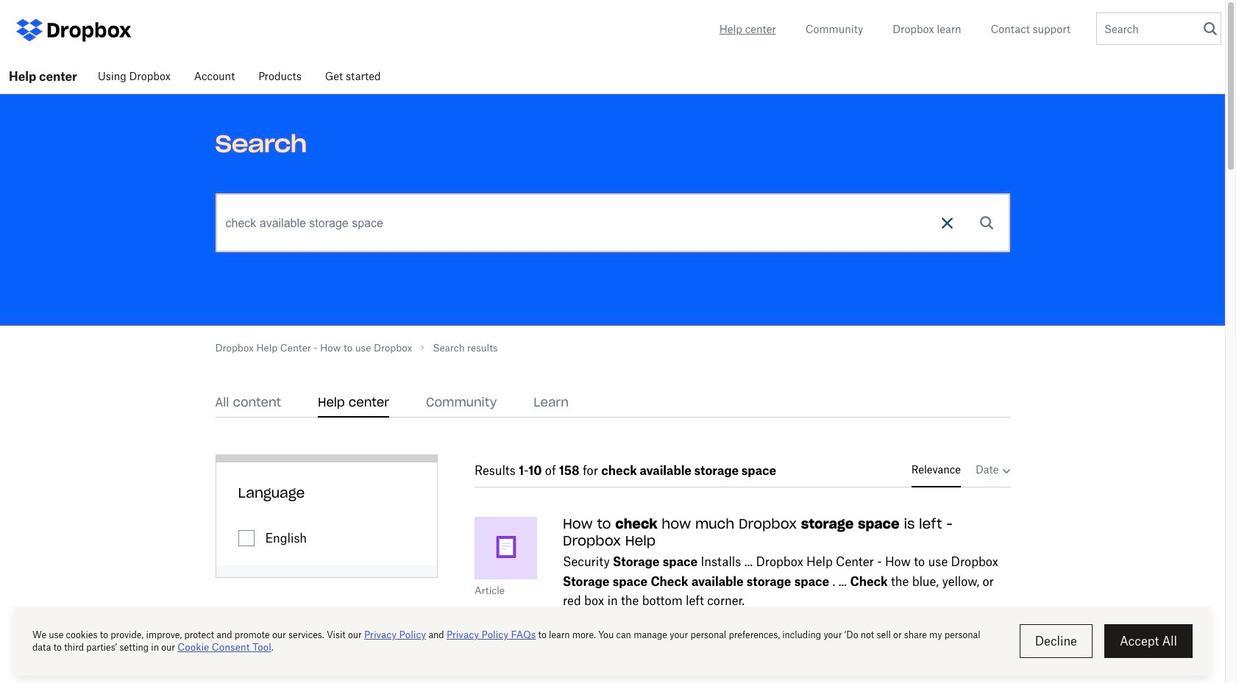 Task type: locate. For each thing, give the bounding box(es) containing it.
None search field
[[1097, 13, 1211, 49]]

1 vertical spatial search image
[[980, 217, 994, 230]]

dropbox image
[[44, 15, 132, 45]]

0 vertical spatial search image
[[1204, 22, 1217, 35]]

clear image
[[942, 218, 953, 229], [942, 218, 953, 229]]

1 horizontal spatial search image
[[1204, 22, 1217, 35]]

search image
[[1204, 22, 1217, 35], [980, 217, 994, 230]]

language facet. heading
[[238, 485, 305, 507]]

option group
[[976, 462, 1010, 488]]

Search text field
[[1097, 13, 1200, 44], [217, 195, 965, 253]]

1 vertical spatial search text field
[[217, 195, 965, 253]]

1 horizontal spatial search text field
[[1097, 13, 1200, 44]]

toggle image
[[239, 531, 254, 546]]

0 horizontal spatial search text field
[[217, 195, 965, 253]]

search image for left search image
[[980, 217, 994, 230]]

0 vertical spatial search text field
[[1097, 13, 1200, 44]]

search image
[[1204, 22, 1217, 35], [980, 217, 994, 230]]

1 vertical spatial search image
[[980, 217, 994, 230]]

1 horizontal spatial search image
[[1204, 22, 1217, 35]]

Sort results by Relevance radio
[[912, 462, 961, 479]]

search text field for the topmost search image
[[1097, 13, 1200, 44]]

None search field
[[216, 194, 965, 253]]

0 horizontal spatial search image
[[980, 217, 994, 230]]

arrow down image
[[1003, 470, 1010, 474]]

search text field for left search image
[[217, 195, 965, 253]]



Task type: vqa. For each thing, say whether or not it's contained in the screenshot.
Sort by Date in descending order RADIO
yes



Task type: describe. For each thing, give the bounding box(es) containing it.
search image for the topmost search image
[[1204, 22, 1217, 35]]

clear image
[[1200, 24, 1211, 35]]

inclusion filter on english; 158 results element
[[216, 526, 437, 552]]

Sort by Date in descending order radio
[[976, 462, 999, 479]]

0 vertical spatial search image
[[1204, 22, 1217, 35]]

Sort by Date in ascending order radio
[[1003, 462, 1010, 479]]

0 horizontal spatial search image
[[980, 217, 994, 230]]



